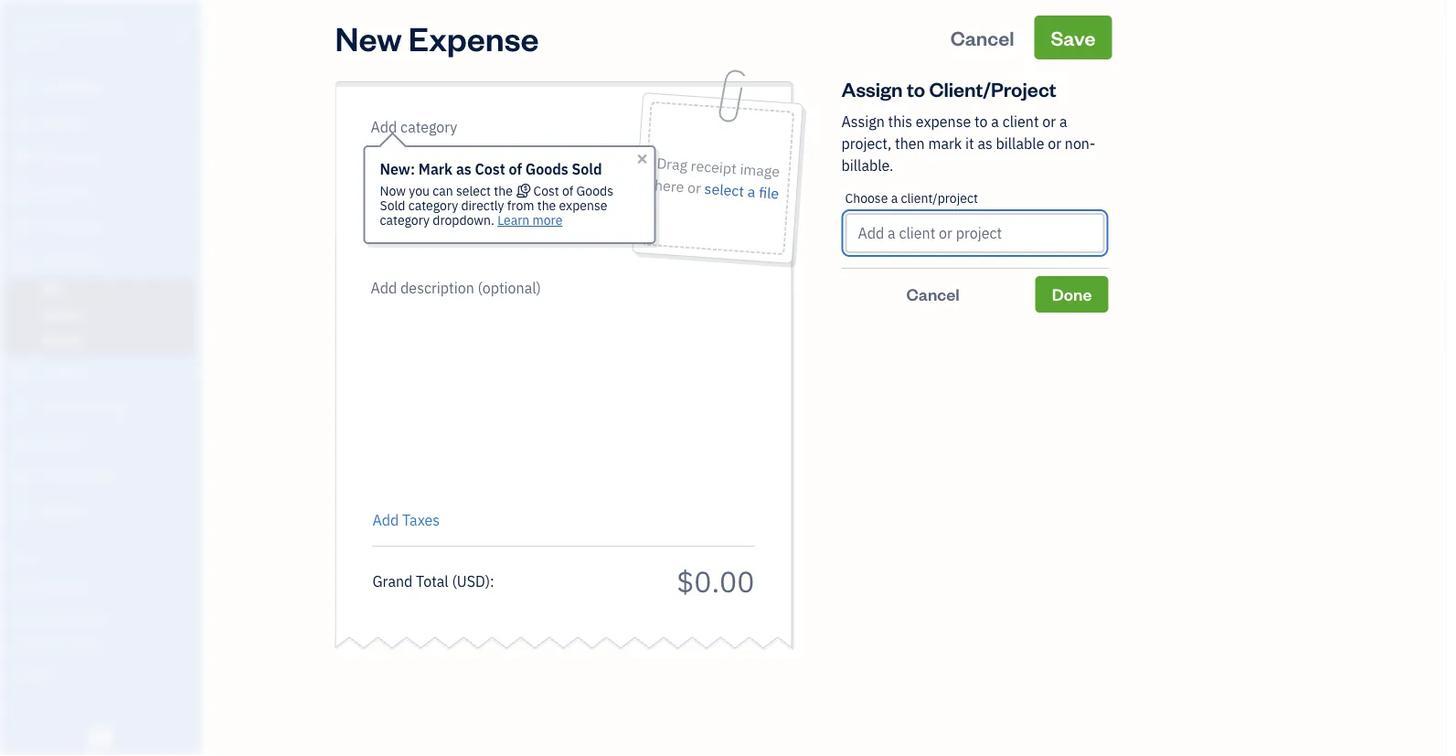 Task type: locate. For each thing, give the bounding box(es) containing it.
new: mark as cost of goods sold
[[380, 160, 602, 179]]

project,
[[842, 134, 892, 153]]

a left file
[[747, 182, 756, 201]]

close image
[[635, 152, 650, 166]]

a left client
[[991, 112, 999, 131]]

as right it
[[978, 134, 993, 153]]

1 vertical spatial of
[[562, 182, 574, 199]]

assign this expense to a client or a project, then mark it as billable or non- billable.
[[842, 112, 1096, 175]]

expense image
[[12, 253, 34, 272]]

to up "this"
[[907, 75, 925, 101]]

sold inside cost of goods sold category directly from the expense category dropdown.
[[380, 197, 405, 214]]

money image
[[12, 433, 34, 452]]

1 horizontal spatial sold
[[572, 160, 602, 179]]

1 vertical spatial expense
[[559, 197, 608, 214]]

drag receipt image here or
[[654, 153, 780, 198]]

goods up from
[[525, 160, 568, 179]]

0 vertical spatial expense
[[916, 112, 971, 131]]

1 horizontal spatial as
[[978, 134, 993, 153]]

or left non-
[[1048, 134, 1061, 153]]

apps image
[[14, 549, 196, 564]]

of up more in the top of the page
[[562, 182, 574, 199]]

or right here at the left top of page
[[687, 178, 702, 198]]

1 horizontal spatial cost
[[533, 182, 559, 199]]

0 vertical spatial to
[[907, 75, 925, 101]]

owner
[[15, 37, 48, 51]]

sold
[[572, 160, 602, 179], [380, 197, 405, 214]]

0 vertical spatial assign
[[842, 75, 903, 101]]

assign for assign to client/project
[[842, 75, 903, 101]]

1 vertical spatial sold
[[380, 197, 405, 214]]

1 vertical spatial or
[[1048, 134, 1061, 153]]

the down new: mark as cost of goods sold
[[494, 182, 513, 199]]

cost of goods sold category directly from the expense category dropdown.
[[380, 182, 613, 229]]

as up now you can select the in the left top of the page
[[456, 160, 472, 179]]

usd
[[457, 571, 485, 591]]

add
[[373, 511, 399, 530]]

gary's company owner
[[15, 16, 124, 51]]

Description text field
[[363, 277, 746, 496]]

cancel button down add a client or project text box
[[842, 276, 1025, 313]]

add taxes
[[373, 511, 440, 530]]

1 vertical spatial to
[[975, 112, 988, 131]]

choose
[[845, 190, 888, 207]]

0 horizontal spatial cost
[[475, 160, 505, 179]]

cost up cost of goods sold category directly from the expense category dropdown. at the left of page
[[475, 160, 505, 179]]

assign up "this"
[[842, 75, 903, 101]]

sold left you
[[380, 197, 405, 214]]

timer image
[[12, 399, 34, 417]]

cancel down add a client or project text box
[[906, 283, 960, 305]]

category down 'now'
[[380, 212, 430, 229]]

0 horizontal spatial expense
[[559, 197, 608, 214]]

1 vertical spatial cancel button
[[842, 276, 1025, 313]]

settings image
[[14, 666, 196, 681]]

file
[[758, 183, 780, 203]]

1 vertical spatial goods
[[577, 182, 613, 199]]

):
[[485, 571, 494, 591]]

to
[[907, 75, 925, 101], [975, 112, 988, 131]]

of up from
[[509, 160, 522, 179]]

sold left close icon
[[572, 160, 602, 179]]

now
[[380, 182, 406, 199]]

1 horizontal spatial to
[[975, 112, 988, 131]]

or
[[1043, 112, 1056, 131], [1048, 134, 1061, 153], [687, 178, 702, 198]]

1 vertical spatial assign
[[842, 112, 885, 131]]

1 horizontal spatial expense
[[916, 112, 971, 131]]

a
[[991, 112, 999, 131], [1060, 112, 1067, 131], [747, 182, 756, 201], [891, 190, 898, 207]]

the right from
[[537, 197, 556, 214]]

mark
[[928, 134, 962, 153]]

expense
[[916, 112, 971, 131], [559, 197, 608, 214]]

(
[[452, 571, 457, 591]]

cancel button
[[934, 16, 1031, 59], [842, 276, 1025, 313]]

goods left here at the left top of page
[[577, 182, 613, 199]]

assign
[[842, 75, 903, 101], [842, 112, 885, 131]]

1 vertical spatial as
[[456, 160, 472, 179]]

choose a client/project
[[845, 190, 978, 207]]

0 vertical spatial cancel
[[951, 24, 1014, 50]]

the
[[494, 182, 513, 199], [537, 197, 556, 214]]

0 horizontal spatial goods
[[525, 160, 568, 179]]

assign up project,
[[842, 112, 885, 131]]

freshbooks image
[[86, 726, 115, 748]]

cancel button up the 'client/project' in the right top of the page
[[934, 16, 1031, 59]]

dropdown.
[[433, 212, 494, 229]]

0 vertical spatial sold
[[572, 160, 602, 179]]

cost
[[475, 160, 505, 179], [533, 182, 559, 199]]

save
[[1051, 24, 1096, 50]]

select a file
[[704, 179, 780, 203]]

0 vertical spatial as
[[978, 134, 993, 153]]

to down the 'client/project' in the right top of the page
[[975, 112, 988, 131]]

chart image
[[12, 468, 34, 486]]

it
[[966, 134, 974, 153]]

Date in MM/DD/YYYY format text field
[[373, 161, 491, 181]]

cost up more in the top of the page
[[533, 182, 559, 199]]

drag
[[656, 153, 688, 175]]

goods inside cost of goods sold category directly from the expense category dropdown.
[[577, 182, 613, 199]]

expense right from
[[559, 197, 608, 214]]

0 horizontal spatial select
[[456, 182, 491, 199]]

2 vertical spatial or
[[687, 178, 702, 198]]

goods
[[525, 160, 568, 179], [577, 182, 613, 199]]

assign for assign this expense to a client or a project, then mark it as billable or non- billable.
[[842, 112, 885, 131]]

dashboard image
[[12, 80, 34, 98]]

cancel up the 'client/project' in the right top of the page
[[951, 24, 1014, 50]]

0 horizontal spatial of
[[509, 160, 522, 179]]

done button
[[1036, 276, 1109, 313]]

of
[[509, 160, 522, 179], [562, 182, 574, 199]]

0 vertical spatial cost
[[475, 160, 505, 179]]

0 horizontal spatial the
[[494, 182, 513, 199]]

non-
[[1065, 134, 1096, 153]]

or right client
[[1043, 112, 1056, 131]]

category
[[408, 197, 458, 214], [380, 212, 430, 229]]

Category text field
[[371, 116, 527, 138]]

learn more
[[497, 212, 563, 229]]

as inside assign this expense to a client or a project, then mark it as billable or non- billable.
[[978, 134, 993, 153]]

estimate image
[[12, 149, 34, 167]]

then
[[895, 134, 925, 153]]

0 horizontal spatial as
[[456, 160, 472, 179]]

as
[[978, 134, 993, 153], [456, 160, 472, 179]]

select down receipt
[[704, 179, 745, 201]]

0 horizontal spatial sold
[[380, 197, 405, 214]]

expense up mark
[[916, 112, 971, 131]]

client/project
[[901, 190, 978, 207]]

from
[[507, 197, 534, 214]]

0 vertical spatial of
[[509, 160, 522, 179]]

1 horizontal spatial goods
[[577, 182, 613, 199]]

grand total ( usd ):
[[373, 571, 494, 591]]

a up non-
[[1060, 112, 1067, 131]]

1 horizontal spatial the
[[537, 197, 556, 214]]

2 assign from the top
[[842, 112, 885, 131]]

assign inside assign this expense to a client or a project, then mark it as billable or non- billable.
[[842, 112, 885, 131]]

assign to client/project
[[842, 75, 1057, 101]]

bank connections image
[[14, 637, 196, 652]]

company
[[61, 16, 124, 35]]

0 horizontal spatial to
[[907, 75, 925, 101]]

select down new: mark as cost of goods sold
[[456, 182, 491, 199]]

1 horizontal spatial select
[[704, 179, 745, 201]]

1 vertical spatial cost
[[533, 182, 559, 199]]

cancel
[[951, 24, 1014, 50], [906, 283, 960, 305]]

select
[[704, 179, 745, 201], [456, 182, 491, 199]]

project image
[[12, 364, 34, 382]]

invoice image
[[12, 184, 34, 202]]

1 assign from the top
[[842, 75, 903, 101]]

1 horizontal spatial of
[[562, 182, 574, 199]]

0 vertical spatial goods
[[525, 160, 568, 179]]



Task type: vqa. For each thing, say whether or not it's contained in the screenshot.
rightmost sold
yes



Task type: describe. For each thing, give the bounding box(es) containing it.
cost inside cost of goods sold category directly from the expense category dropdown.
[[533, 182, 559, 199]]

of inside cost of goods sold category directly from the expense category dropdown.
[[562, 182, 574, 199]]

learn more link
[[497, 212, 563, 229]]

client/project
[[929, 75, 1057, 101]]

gary's
[[15, 16, 57, 35]]

grand
[[373, 571, 413, 591]]

expense inside cost of goods sold category directly from the expense category dropdown.
[[559, 197, 608, 214]]

select a file button
[[704, 177, 780, 205]]

can
[[433, 182, 453, 199]]

learn
[[497, 212, 530, 229]]

client image
[[12, 114, 34, 133]]

save button
[[1034, 16, 1112, 59]]

billable.
[[842, 156, 894, 175]]

payment image
[[12, 219, 34, 237]]

here
[[654, 175, 685, 197]]

or inside drag receipt image here or
[[687, 178, 702, 198]]

mark
[[419, 160, 453, 179]]

image
[[739, 159, 780, 181]]

add taxes button
[[373, 509, 440, 531]]

0 vertical spatial or
[[1043, 112, 1056, 131]]

new:
[[380, 160, 415, 179]]

new
[[335, 16, 402, 59]]

a right choose
[[891, 190, 898, 207]]

main element
[[0, 0, 247, 755]]

report image
[[12, 503, 34, 521]]

to inside assign this expense to a client or a project, then mark it as billable or non- billable.
[[975, 112, 988, 131]]

receipt
[[690, 156, 737, 178]]

items and services image
[[14, 608, 196, 623]]

billable
[[996, 134, 1044, 153]]

1 vertical spatial cancel
[[906, 283, 960, 305]]

0 vertical spatial cancel button
[[934, 16, 1031, 59]]

done
[[1052, 283, 1092, 305]]

this
[[888, 112, 912, 131]]

you
[[409, 182, 430, 199]]

the inside cost of goods sold category directly from the expense category dropdown.
[[537, 197, 556, 214]]

now you can select the
[[380, 182, 516, 199]]

new expense
[[335, 16, 539, 59]]

Add a client or project text field
[[847, 215, 1103, 251]]

team members image
[[14, 579, 196, 593]]

expense
[[409, 16, 539, 59]]

Amount (USD) text field
[[676, 562, 755, 600]]

select inside select a file
[[704, 179, 745, 201]]

client
[[1003, 112, 1039, 131]]

a inside select a file
[[747, 182, 756, 201]]

expense inside assign this expense to a client or a project, then mark it as billable or non- billable.
[[916, 112, 971, 131]]

category down date in mm/dd/yyyy format text field
[[408, 197, 458, 214]]

taxes
[[402, 511, 440, 530]]

total
[[416, 571, 449, 591]]

more
[[533, 212, 563, 229]]

directly
[[461, 197, 504, 214]]

choose a client/project element
[[842, 176, 1109, 269]]



